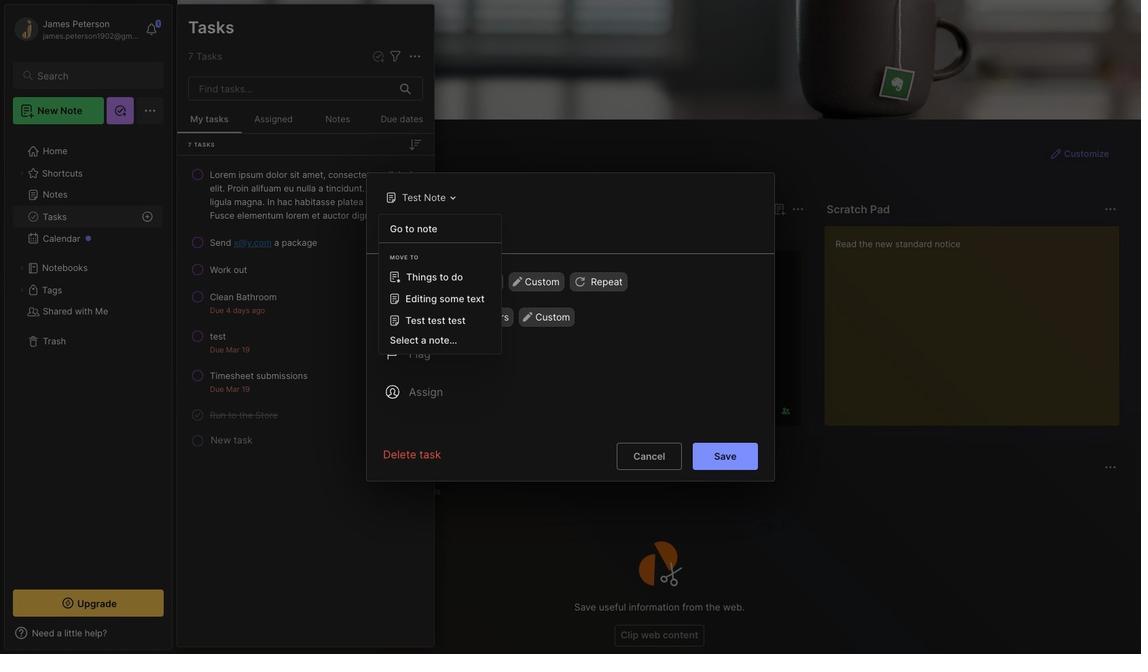 Task type: describe. For each thing, give the bounding box(es) containing it.
Find tasks… text field
[[191, 77, 392, 100]]

test 4 cell
[[210, 330, 226, 343]]

2 tab list from the top
[[202, 484, 1115, 500]]

timesheet submissions 5 cell
[[210, 369, 308, 383]]

Go to note or move task field
[[379, 188, 461, 207]]

3 row from the top
[[183, 258, 429, 282]]

none search field inside main element
[[37, 67, 152, 84]]

Enter task text field
[[408, 221, 759, 244]]

lorem ipsum dolor sit amet, consectetur adipiscing elit. proin alifuam eu nulla a tincidunt. curabitur ut ligula magna. in hac habitasse platea dictumst. fusce elementum lorem et auctor dignissim. proin eget mi id urna euismod consectetur. pellentesque porttitor ac urna quis fermentum: 0 cell
[[210, 168, 423, 222]]

Start writing… text field
[[836, 226, 1120, 415]]

5 row from the top
[[183, 324, 429, 361]]

7 row from the top
[[183, 403, 429, 428]]

expand tags image
[[18, 286, 26, 294]]

dropdown list menu
[[379, 220, 502, 349]]

tree inside main element
[[5, 133, 172, 578]]

new task image
[[372, 50, 385, 63]]

Search text field
[[37, 69, 152, 82]]

1 tab list from the top
[[202, 226, 803, 242]]



Task type: locate. For each thing, give the bounding box(es) containing it.
row
[[183, 162, 429, 228], [183, 230, 429, 255], [183, 258, 429, 282], [183, 285, 429, 322], [183, 324, 429, 361], [183, 364, 429, 400], [183, 403, 429, 428]]

1 row from the top
[[183, 162, 429, 228]]

run to the store 6 cell
[[210, 409, 278, 422]]

tab list
[[202, 226, 803, 242], [202, 484, 1115, 500]]

row group
[[177, 161, 434, 451], [199, 250, 1142, 435]]

work out 2 cell
[[210, 263, 247, 277]]

2 row from the top
[[183, 230, 429, 255]]

send x@y.com a package 1 cell
[[210, 236, 318, 249]]

4 row from the top
[[183, 285, 429, 322]]

None search field
[[37, 67, 152, 84]]

main element
[[0, 0, 177, 655]]

tree
[[5, 133, 172, 578]]

6 row from the top
[[183, 364, 429, 400]]

clean bathroom 3 cell
[[210, 290, 277, 304]]

1 vertical spatial tab list
[[202, 484, 1115, 500]]

tab
[[202, 226, 242, 242], [247, 226, 302, 242], [202, 484, 254, 500], [306, 484, 363, 500], [368, 484, 404, 500], [409, 484, 447, 500]]

0 vertical spatial tab list
[[202, 226, 803, 242]]

expand notebooks image
[[18, 264, 26, 273]]



Task type: vqa. For each thing, say whether or not it's contained in the screenshot.
13,
no



